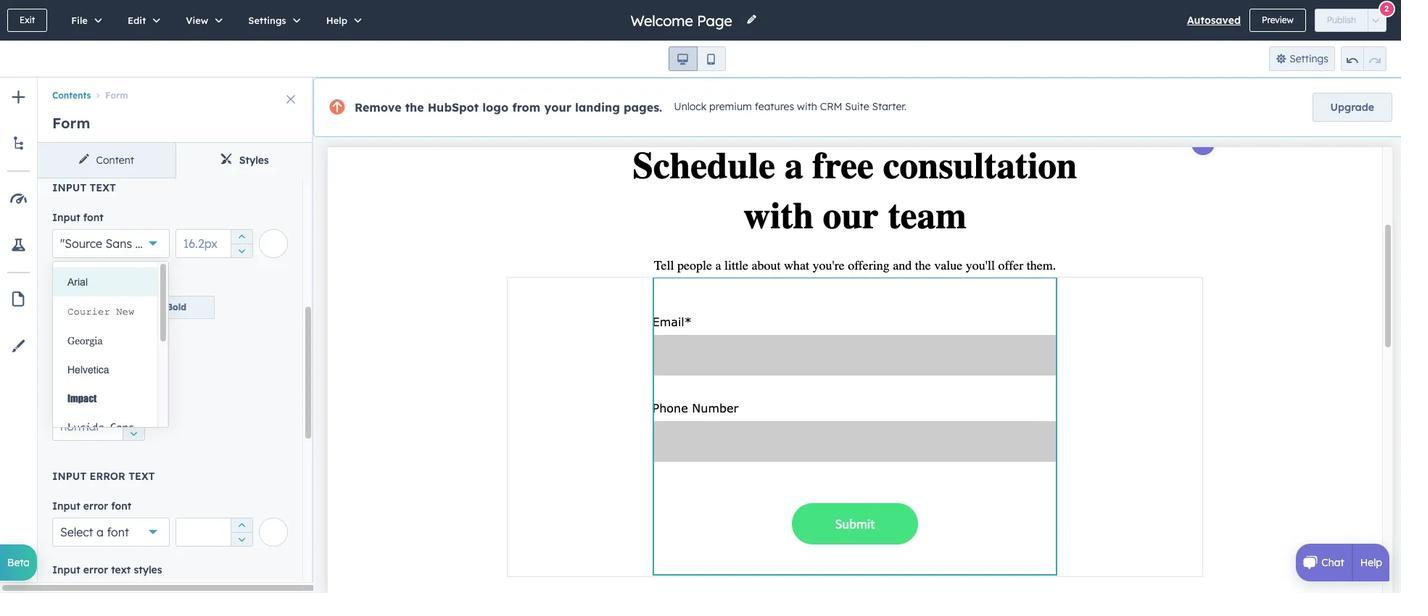Task type: vqa. For each thing, say whether or not it's contained in the screenshot.
Styles
yes



Task type: locate. For each thing, give the bounding box(es) containing it.
styles down the select a font popup button
[[134, 564, 162, 577]]

bold button
[[139, 296, 215, 319]]

styles
[[106, 275, 134, 288], [134, 564, 162, 577]]

your
[[544, 100, 572, 115]]

starter.
[[872, 100, 907, 113]]

font inside the select a font popup button
[[107, 525, 129, 540]]

"source sans pro" button
[[52, 229, 170, 258]]

error up input error font
[[90, 470, 125, 483]]

error
[[90, 470, 125, 483], [83, 500, 108, 513], [83, 564, 108, 577]]

form right contents button
[[105, 90, 128, 101]]

text up helvetica
[[83, 336, 103, 349]]

None field
[[629, 11, 738, 30]]

input for input error font
[[52, 500, 80, 513]]

input for input text
[[52, 181, 87, 194]]

normal text field
[[52, 412, 145, 441]]

upgrade link
[[1313, 93, 1393, 122]]

6 input from the top
[[52, 470, 87, 483]]

font for a
[[107, 525, 129, 540]]

beta
[[7, 557, 30, 570]]

features
[[755, 100, 795, 113]]

input text styles
[[52, 275, 134, 288]]

input down select
[[52, 564, 80, 577]]

italic
[[80, 302, 102, 313]]

font
[[83, 211, 104, 224], [111, 500, 131, 513], [107, 525, 129, 540]]

2 vertical spatial font
[[107, 525, 129, 540]]

text for input text
[[90, 181, 116, 194]]

font up "source
[[83, 211, 104, 224]]

unlock
[[674, 100, 707, 113]]

text down content link
[[90, 181, 116, 194]]

0 vertical spatial form
[[105, 90, 128, 101]]

error up select a font
[[83, 500, 108, 513]]

tab list containing content
[[38, 143, 313, 178]]

console
[[110, 422, 153, 435]]

2 input from the top
[[52, 211, 80, 224]]

text up italic
[[83, 275, 103, 288]]

1 vertical spatial help
[[1361, 557, 1383, 570]]

input up "source
[[52, 211, 80, 224]]

3 input from the top
[[52, 275, 80, 288]]

1 vertical spatial settings
[[1290, 52, 1329, 65]]

0 vertical spatial error
[[90, 470, 125, 483]]

view button
[[171, 0, 233, 41]]

publish button
[[1315, 9, 1369, 32]]

None text field
[[175, 518, 253, 547]]

settings right view button
[[248, 15, 286, 26]]

0 horizontal spatial help
[[326, 15, 348, 26]]

input up input error font
[[52, 470, 87, 483]]

the
[[405, 100, 424, 115]]

1 horizontal spatial form
[[105, 90, 128, 101]]

upgrade
[[1331, 101, 1375, 114]]

file
[[71, 15, 88, 26]]

autosaved
[[1188, 14, 1241, 27]]

2
[[1385, 3, 1389, 13]]

suite
[[846, 100, 870, 113]]

input error text
[[52, 470, 155, 483]]

settings button
[[233, 0, 311, 41], [1269, 46, 1336, 71]]

georgia button
[[53, 327, 157, 356]]

0 horizontal spatial settings button
[[233, 0, 311, 41]]

1 horizontal spatial settings button
[[1269, 46, 1336, 71]]

4 input from the top
[[52, 336, 80, 349]]

beta button
[[0, 545, 37, 581]]

navigation
[[38, 78, 313, 104]]

exit link
[[7, 9, 47, 32]]

pro"
[[135, 237, 158, 251]]

settings
[[248, 15, 286, 26], [1290, 52, 1329, 65]]

1 horizontal spatial settings
[[1290, 52, 1329, 65]]

"source sans pro"
[[60, 237, 158, 251]]

input up select
[[52, 500, 80, 513]]

form
[[105, 90, 128, 101], [52, 114, 90, 132]]

courier new button
[[53, 297, 157, 327]]

2 vertical spatial error
[[83, 564, 108, 577]]

0 vertical spatial settings
[[248, 15, 286, 26]]

16.2px text field
[[175, 229, 253, 258]]

premium
[[710, 100, 752, 113]]

content
[[96, 154, 134, 167]]

chat
[[1322, 557, 1345, 570]]

courier
[[67, 306, 110, 318]]

font up the select a font popup button
[[111, 500, 131, 513]]

helvetica button
[[53, 356, 157, 385]]

content link
[[38, 143, 175, 178]]

alignment
[[106, 336, 157, 349]]

help
[[326, 15, 348, 26], [1361, 557, 1383, 570]]

tab list
[[38, 143, 313, 178]]

input
[[52, 181, 87, 194], [52, 211, 80, 224], [52, 275, 80, 288], [52, 336, 80, 349], [52, 394, 80, 407], [52, 470, 87, 483], [52, 500, 80, 513], [52, 564, 80, 577]]

input for input text styles
[[52, 275, 80, 288]]

1 vertical spatial styles
[[134, 564, 162, 577]]

view
[[186, 15, 208, 26]]

text
[[90, 181, 116, 194], [83, 275, 103, 288], [83, 336, 103, 349], [129, 470, 155, 483], [111, 564, 131, 577]]

0 vertical spatial help
[[326, 15, 348, 26]]

5 input from the top
[[52, 394, 80, 407]]

a
[[96, 525, 104, 540]]

input left line
[[52, 394, 80, 407]]

8 input from the top
[[52, 564, 80, 577]]

styles up input text styles element on the left of page
[[106, 275, 134, 288]]

1 vertical spatial error
[[83, 500, 108, 513]]

form down contents
[[52, 114, 90, 132]]

"source
[[60, 237, 102, 251]]

input up helvetica
[[52, 336, 80, 349]]

select a font button
[[52, 518, 170, 547]]

1 vertical spatial font
[[111, 500, 131, 513]]

file button
[[56, 0, 112, 41]]

0 horizontal spatial settings
[[248, 15, 286, 26]]

lucida
[[67, 422, 104, 435]]

input up input font
[[52, 181, 87, 194]]

1 input from the top
[[52, 181, 87, 194]]

tab panel
[[38, 178, 313, 594]]

0 vertical spatial settings button
[[233, 0, 311, 41]]

unlock premium features with crm suite starter.
[[674, 100, 907, 113]]

georgia
[[67, 335, 103, 347]]

1 horizontal spatial help
[[1361, 557, 1383, 570]]

error down select a font
[[83, 564, 108, 577]]

helvetica
[[67, 364, 109, 376]]

new
[[116, 306, 135, 318]]

form button
[[91, 90, 128, 101]]

styles link
[[175, 143, 313, 178]]

input up italic button
[[52, 275, 80, 288]]

group
[[669, 46, 726, 71], [1342, 46, 1387, 71], [231, 229, 252, 258], [52, 354, 143, 377], [123, 412, 144, 441], [231, 518, 252, 547]]

0 vertical spatial styles
[[106, 275, 134, 288]]

arial button
[[53, 268, 157, 297]]

impact
[[67, 393, 97, 405]]

sans
[[106, 237, 132, 251]]

settings down "preview" button
[[1290, 52, 1329, 65]]

help inside button
[[326, 15, 348, 26]]

1 vertical spatial form
[[52, 114, 90, 132]]

input text styles element
[[52, 296, 215, 319]]

7 input from the top
[[52, 500, 80, 513]]

height
[[104, 394, 136, 407]]

logo
[[483, 100, 509, 115]]

input for input line height
[[52, 394, 80, 407]]

input text
[[52, 181, 116, 194]]

preview
[[1262, 15, 1294, 25]]

font right a
[[107, 525, 129, 540]]



Task type: describe. For each thing, give the bounding box(es) containing it.
error for input error text
[[90, 470, 125, 483]]

select
[[60, 525, 93, 540]]

courier new
[[67, 306, 135, 318]]

help button
[[311, 0, 372, 41]]

edit
[[128, 15, 146, 26]]

arial
[[67, 276, 88, 288]]

italic button
[[52, 296, 130, 319]]

close image
[[287, 95, 295, 104]]

input font
[[52, 211, 104, 224]]

input error text styles
[[52, 564, 162, 577]]

text for input text styles
[[83, 275, 103, 288]]

edit button
[[112, 0, 171, 41]]

from
[[513, 100, 541, 115]]

1 vertical spatial settings button
[[1269, 46, 1336, 71]]

contents
[[52, 90, 91, 101]]

text for input text alignment
[[83, 336, 103, 349]]

input line height
[[52, 394, 136, 407]]

impact button
[[53, 385, 157, 414]]

pages.
[[624, 100, 663, 115]]

with
[[797, 100, 818, 113]]

font for error
[[111, 500, 131, 513]]

form inside navigation
[[105, 90, 128, 101]]

publish
[[1328, 15, 1357, 25]]

preview button
[[1250, 9, 1307, 32]]

0 horizontal spatial form
[[52, 114, 90, 132]]

input text alignment
[[52, 336, 157, 349]]

exit
[[20, 15, 35, 25]]

lucida console button
[[53, 414, 157, 443]]

lucida console list box
[[53, 262, 168, 443]]

remove the hubspot logo from your landing pages.
[[355, 100, 663, 115]]

select a font
[[60, 525, 129, 540]]

error for input error text styles
[[83, 564, 108, 577]]

text down console
[[129, 470, 155, 483]]

publish group
[[1315, 9, 1387, 32]]

line
[[83, 394, 101, 407]]

error for input error font
[[83, 500, 108, 513]]

navigation containing contents
[[38, 78, 313, 104]]

styles
[[239, 154, 269, 167]]

bold
[[167, 302, 187, 313]]

crm
[[820, 100, 843, 113]]

autosaved button
[[1188, 12, 1241, 29]]

landing
[[575, 100, 620, 115]]

input for input text alignment
[[52, 336, 80, 349]]

text down the select a font popup button
[[111, 564, 131, 577]]

hubspot
[[428, 100, 479, 115]]

0 vertical spatial font
[[83, 211, 104, 224]]

lucida console
[[67, 422, 153, 435]]

input for input error text
[[52, 470, 87, 483]]

input for input error text styles
[[52, 564, 80, 577]]

remove
[[355, 100, 402, 115]]

tab panel containing "source sans pro"
[[38, 178, 313, 594]]

input for input font
[[52, 211, 80, 224]]

input error font
[[52, 500, 131, 513]]

contents button
[[52, 90, 91, 101]]



